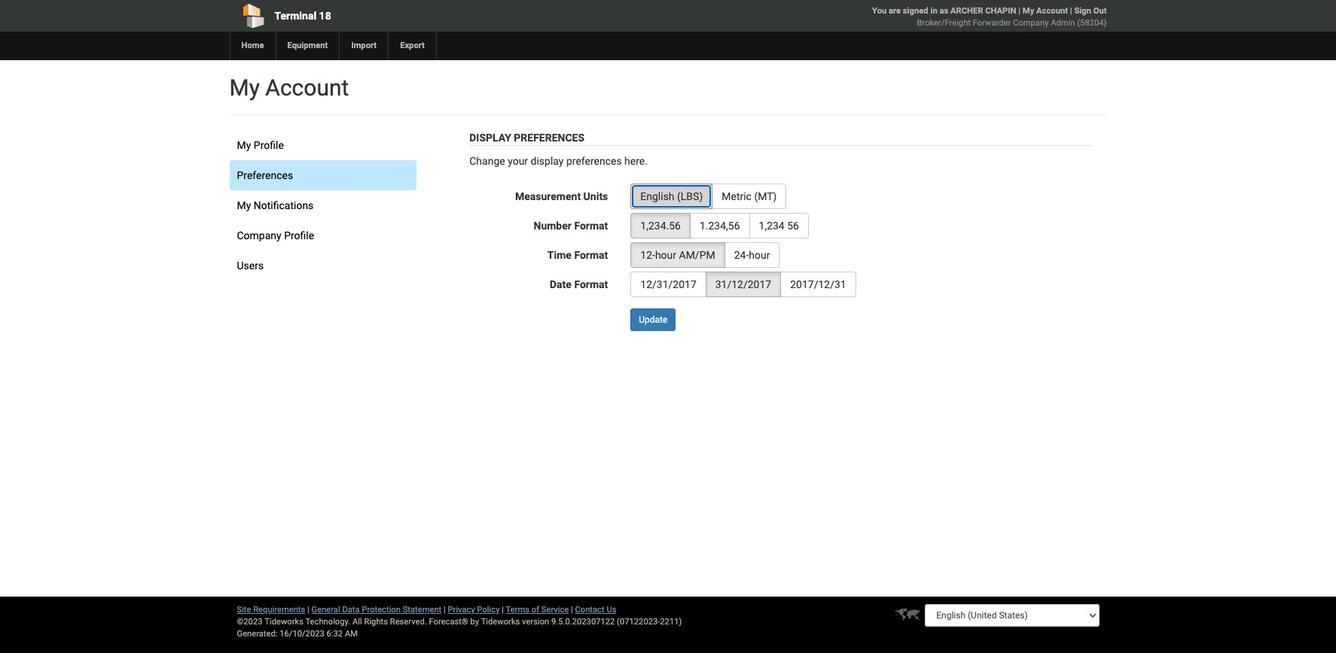 Task type: describe. For each thing, give the bounding box(es) containing it.
equipment
[[287, 41, 328, 50]]

general
[[312, 606, 340, 615]]

(lbs)
[[677, 191, 703, 203]]

archer
[[951, 6, 983, 16]]

my account link
[[1023, 6, 1068, 16]]

display
[[531, 155, 564, 167]]

export link
[[388, 32, 436, 60]]

terminal 18
[[275, 10, 331, 22]]

forecast®
[[429, 618, 468, 628]]

site requirements | general data protection statement | privacy policy | terms of service | contact us ©2023 tideworks technology. all rights reserved. forecast® by tideworks version 9.5.0.202307122 (07122023-2211) generated: 16/10/2023 6:32 am
[[237, 606, 682, 640]]

number format
[[534, 220, 608, 232]]

date format
[[550, 279, 608, 291]]

account inside you are signed in as archer chapin | my account | sign out broker/freight forwarder company admin (58204)
[[1037, 6, 1068, 16]]

rights
[[364, 618, 388, 628]]

0 horizontal spatial account
[[265, 75, 349, 101]]

general data protection statement link
[[312, 606, 442, 615]]

24-hour
[[734, 249, 770, 261]]

profile for my profile
[[254, 139, 284, 151]]

home
[[241, 41, 264, 50]]

©2023 tideworks
[[237, 618, 304, 628]]

1,234
[[759, 220, 785, 232]]

number
[[534, 220, 572, 232]]

import link
[[339, 32, 388, 60]]

my for my profile
[[237, 139, 251, 151]]

in
[[931, 6, 938, 16]]

0 horizontal spatial preferences
[[237, 169, 293, 182]]

update button
[[631, 309, 676, 331]]

notifications
[[254, 200, 314, 212]]

english (lbs)
[[641, 191, 703, 203]]

version
[[522, 618, 549, 628]]

2211)
[[660, 618, 682, 628]]

broker/freight
[[917, 18, 971, 28]]

your
[[508, 155, 528, 167]]

format for number format
[[574, 220, 608, 232]]

6:32
[[327, 630, 343, 640]]

hour for 12-
[[655, 249, 677, 261]]

import
[[351, 41, 377, 50]]

(mt)
[[754, 191, 777, 203]]

statement
[[403, 606, 442, 615]]

requirements
[[253, 606, 305, 615]]

privacy
[[448, 606, 475, 615]]

you
[[872, 6, 887, 16]]

1 horizontal spatial preferences
[[514, 132, 585, 144]]

terminal
[[275, 10, 316, 22]]

terms
[[506, 606, 530, 615]]

my profile
[[237, 139, 284, 151]]

change your display preferences here.
[[470, 155, 648, 167]]

1.234,56
[[700, 220, 740, 232]]

forwarder
[[973, 18, 1011, 28]]

metric
[[722, 191, 752, 203]]

| up tideworks
[[502, 606, 504, 615]]

31/12/2017
[[715, 279, 772, 291]]

display preferences
[[470, 132, 585, 144]]

my for my notifications
[[237, 200, 251, 212]]

contact us link
[[575, 606, 617, 615]]

preferences
[[566, 155, 622, 167]]

24-
[[734, 249, 749, 261]]

format for date format
[[574, 279, 608, 291]]

| left 'sign'
[[1070, 6, 1072, 16]]

tideworks
[[481, 618, 520, 628]]

home link
[[229, 32, 275, 60]]

technology.
[[305, 618, 350, 628]]



Task type: locate. For each thing, give the bounding box(es) containing it.
time format
[[548, 249, 608, 261]]

contact
[[575, 606, 605, 615]]

1 horizontal spatial account
[[1037, 6, 1068, 16]]

of
[[532, 606, 539, 615]]

here.
[[625, 155, 648, 167]]

as
[[940, 6, 949, 16]]

metric (mt)
[[722, 191, 777, 203]]

1 vertical spatial preferences
[[237, 169, 293, 182]]

3 format from the top
[[574, 279, 608, 291]]

all
[[353, 618, 362, 628]]

1 horizontal spatial company
[[1013, 18, 1049, 28]]

format right date
[[574, 279, 608, 291]]

sign out link
[[1075, 6, 1107, 16]]

terms of service link
[[506, 606, 569, 615]]

company up users
[[237, 230, 282, 242]]

2017/12/31
[[790, 279, 846, 291]]

are
[[889, 6, 901, 16]]

policy
[[477, 606, 500, 615]]

56
[[787, 220, 799, 232]]

0 vertical spatial account
[[1037, 6, 1068, 16]]

preferences down my profile
[[237, 169, 293, 182]]

0 horizontal spatial hour
[[655, 249, 677, 261]]

date
[[550, 279, 572, 291]]

update
[[639, 315, 668, 325]]

users
[[237, 260, 264, 272]]

account down equipment link
[[265, 75, 349, 101]]

english
[[641, 191, 675, 203]]

(07122023-
[[617, 618, 660, 628]]

0 vertical spatial preferences
[[514, 132, 585, 144]]

1 horizontal spatial profile
[[284, 230, 314, 242]]

hour down 1,234 at the right
[[749, 249, 770, 261]]

18
[[319, 10, 331, 22]]

1 vertical spatial profile
[[284, 230, 314, 242]]

export
[[400, 41, 425, 50]]

by
[[470, 618, 479, 628]]

signed
[[903, 6, 929, 16]]

format down units
[[574, 220, 608, 232]]

2 vertical spatial format
[[574, 279, 608, 291]]

my down home link
[[229, 75, 260, 101]]

0 horizontal spatial company
[[237, 230, 282, 242]]

1,234 56
[[759, 220, 799, 232]]

| up forecast®
[[444, 606, 446, 615]]

terminal 18 link
[[229, 0, 582, 32]]

sign
[[1075, 6, 1091, 16]]

1 format from the top
[[574, 220, 608, 232]]

profile for company profile
[[284, 230, 314, 242]]

my up "my notifications"
[[237, 139, 251, 151]]

1 horizontal spatial hour
[[749, 249, 770, 261]]

data
[[342, 606, 360, 615]]

my notifications
[[237, 200, 314, 212]]

0 horizontal spatial profile
[[254, 139, 284, 151]]

preferences
[[514, 132, 585, 144], [237, 169, 293, 182]]

0 vertical spatial company
[[1013, 18, 1049, 28]]

equipment link
[[275, 32, 339, 60]]

admin
[[1051, 18, 1075, 28]]

out
[[1094, 6, 1107, 16]]

my account
[[229, 75, 349, 101]]

you are signed in as archer chapin | my account | sign out broker/freight forwarder company admin (58204)
[[872, 6, 1107, 28]]

12-hour am/pm
[[641, 249, 715, 261]]

am/pm
[[679, 249, 715, 261]]

2 hour from the left
[[749, 249, 770, 261]]

service
[[541, 606, 569, 615]]

change
[[470, 155, 505, 167]]

us
[[607, 606, 617, 615]]

generated:
[[237, 630, 278, 640]]

company down my account link on the right top of page
[[1013, 18, 1049, 28]]

1 hour from the left
[[655, 249, 677, 261]]

company profile
[[237, 230, 314, 242]]

my for my account
[[229, 75, 260, 101]]

0 vertical spatial profile
[[254, 139, 284, 151]]

hour up the 12/31/2017
[[655, 249, 677, 261]]

1 vertical spatial company
[[237, 230, 282, 242]]

my
[[1023, 6, 1035, 16], [229, 75, 260, 101], [237, 139, 251, 151], [237, 200, 251, 212]]

measurement units
[[515, 191, 608, 203]]

1,234.56
[[641, 220, 681, 232]]

preferences up the display on the left top
[[514, 132, 585, 144]]

| left general
[[307, 606, 309, 615]]

format right time
[[574, 249, 608, 261]]

0 vertical spatial format
[[574, 220, 608, 232]]

my right chapin
[[1023, 6, 1035, 16]]

9.5.0.202307122
[[551, 618, 615, 628]]

measurement
[[515, 191, 581, 203]]

profile up "my notifications"
[[254, 139, 284, 151]]

2 format from the top
[[574, 249, 608, 261]]

profile down notifications
[[284, 230, 314, 242]]

|
[[1019, 6, 1021, 16], [1070, 6, 1072, 16], [307, 606, 309, 615], [444, 606, 446, 615], [502, 606, 504, 615], [571, 606, 573, 615]]

1 vertical spatial format
[[574, 249, 608, 261]]

display
[[470, 132, 511, 144]]

format
[[574, 220, 608, 232], [574, 249, 608, 261], [574, 279, 608, 291]]

chapin
[[985, 6, 1017, 16]]

am
[[345, 630, 358, 640]]

12-
[[641, 249, 655, 261]]

privacy policy link
[[448, 606, 500, 615]]

units
[[584, 191, 608, 203]]

(58204)
[[1077, 18, 1107, 28]]

12/31/2017
[[641, 279, 697, 291]]

format for time format
[[574, 249, 608, 261]]

my inside you are signed in as archer chapin | my account | sign out broker/freight forwarder company admin (58204)
[[1023, 6, 1035, 16]]

company
[[1013, 18, 1049, 28], [237, 230, 282, 242]]

site requirements link
[[237, 606, 305, 615]]

company inside you are signed in as archer chapin | my account | sign out broker/freight forwarder company admin (58204)
[[1013, 18, 1049, 28]]

| right chapin
[[1019, 6, 1021, 16]]

account
[[1037, 6, 1068, 16], [265, 75, 349, 101]]

protection
[[362, 606, 401, 615]]

my left notifications
[[237, 200, 251, 212]]

account up admin
[[1037, 6, 1068, 16]]

| up the 9.5.0.202307122
[[571, 606, 573, 615]]

hour for 24-
[[749, 249, 770, 261]]

site
[[237, 606, 251, 615]]

16/10/2023
[[280, 630, 325, 640]]

1 vertical spatial account
[[265, 75, 349, 101]]

time
[[548, 249, 572, 261]]



Task type: vqa. For each thing, say whether or not it's contained in the screenshot.
PROTECTION
yes



